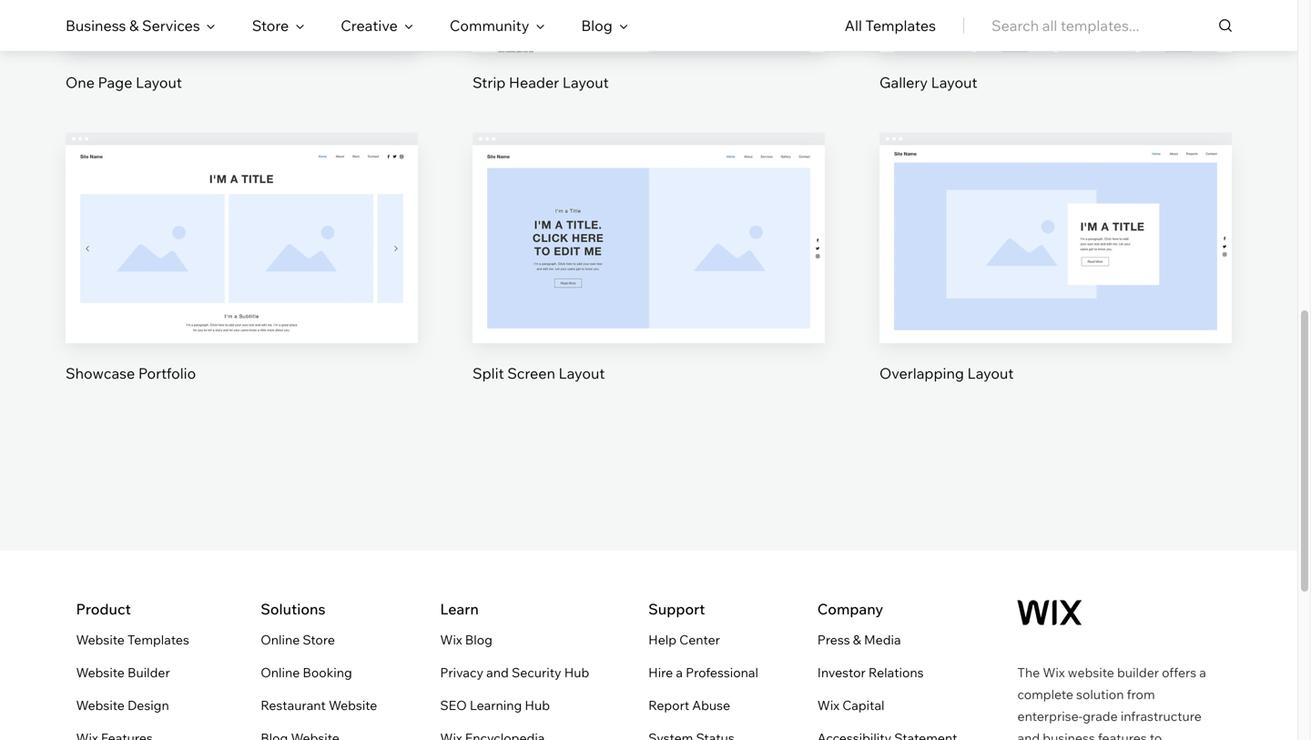 Task type: describe. For each thing, give the bounding box(es) containing it.
capital
[[843, 698, 885, 714]]

builder
[[128, 665, 170, 681]]

1 horizontal spatial store
[[303, 632, 335, 648]]

strip header layout
[[473, 73, 609, 91]]

overlapping layout group
[[880, 132, 1233, 384]]

page
[[98, 73, 132, 91]]

and inside the wix website builder offers a complete solution from enterprise-grade infrastructure and business features
[[1018, 731, 1040, 741]]

security
[[512, 665, 562, 681]]

gallery
[[880, 73, 928, 91]]

website
[[1068, 665, 1115, 681]]

categories. use the left and right arrow keys to navigate the menu element
[[0, 0, 1298, 51]]

professional
[[686, 665, 759, 681]]

view button for overlapping layout
[[1013, 257, 1100, 301]]

split screen layout group
[[473, 132, 825, 384]]

media
[[865, 632, 902, 648]]

website builder
[[76, 665, 170, 681]]

all templates link
[[845, 1, 936, 50]]

from
[[1127, 687, 1156, 703]]

view button for showcase portfolio
[[199, 257, 285, 301]]

wix capital
[[818, 698, 885, 714]]

restaurant
[[261, 698, 326, 714]]

view button for split screen layout
[[606, 257, 692, 301]]

overlapping
[[880, 364, 965, 383]]

one page layout
[[66, 73, 182, 91]]

learning
[[470, 698, 522, 714]]

help center
[[649, 632, 720, 648]]

community
[[450, 16, 530, 35]]

blank templates website templates - one page layout image
[[66, 0, 418, 52]]

categories by subject element
[[66, 1, 628, 50]]

restaurant website
[[261, 698, 377, 714]]

edit for split screen layout
[[635, 208, 663, 226]]

templates for all templates
[[866, 16, 936, 35]]

edit for overlapping layout
[[1043, 208, 1070, 226]]

split
[[473, 364, 504, 383]]

center
[[680, 632, 720, 648]]

wix blog
[[440, 632, 493, 648]]

enterprise-
[[1018, 709, 1083, 725]]

privacy and security hub
[[440, 665, 590, 681]]

wix for wix blog
[[440, 632, 462, 648]]

solution
[[1077, 687, 1125, 703]]

product
[[76, 600, 131, 619]]

relations
[[869, 665, 924, 681]]

layout for split screen layout
[[559, 364, 605, 383]]

0 horizontal spatial hub
[[525, 698, 550, 714]]

help center link
[[649, 630, 720, 651]]

all templates
[[845, 16, 936, 35]]

layout for strip header layout
[[563, 73, 609, 91]]

online store
[[261, 632, 335, 648]]

hire
[[649, 665, 673, 681]]

Search search field
[[992, 0, 1233, 51]]

showcase portfolio group
[[66, 132, 418, 384]]

grade
[[1083, 709, 1118, 725]]

seo learning hub link
[[440, 695, 550, 717]]

privacy and security hub link
[[440, 662, 590, 684]]

showcase
[[66, 364, 135, 383]]

website for website templates
[[76, 632, 125, 648]]

1 a from the left
[[676, 665, 683, 681]]

press & media
[[818, 632, 902, 648]]

website templates link
[[76, 630, 189, 651]]

showcase portfolio
[[66, 364, 196, 383]]

header
[[509, 73, 560, 91]]

restaurant website link
[[261, 695, 377, 717]]

templates for website templates
[[128, 632, 189, 648]]

a inside the wix website builder offers a complete solution from enterprise-grade infrastructure and business features
[[1200, 665, 1207, 681]]

website for website design
[[76, 698, 125, 714]]

website templates
[[76, 632, 189, 648]]

screen
[[508, 364, 556, 383]]

website design
[[76, 698, 169, 714]]

the wix website builder offers a complete solution from enterprise-grade infrastructure and business features
[[1018, 665, 1207, 741]]

report
[[649, 698, 690, 714]]

business & services
[[66, 16, 200, 35]]

business
[[1043, 731, 1096, 741]]

split screen layout
[[473, 364, 605, 383]]

investor
[[818, 665, 866, 681]]

view for overlapping layout
[[1039, 270, 1073, 288]]

website design link
[[76, 695, 169, 717]]



Task type: locate. For each thing, give the bounding box(es) containing it.
press
[[818, 632, 851, 648]]

templates inside categories. use the left and right arrow keys to navigate the menu element
[[866, 16, 936, 35]]

2 vertical spatial wix
[[818, 698, 840, 714]]

online for online store
[[261, 632, 300, 648]]

0 horizontal spatial a
[[676, 665, 683, 681]]

gallery layout group
[[880, 0, 1233, 92]]

a
[[676, 665, 683, 681], [1200, 665, 1207, 681]]

creative
[[341, 16, 398, 35]]

solutions
[[261, 600, 326, 619]]

3 view from the left
[[1039, 270, 1073, 288]]

view for split screen layout
[[632, 270, 666, 288]]

offers
[[1163, 665, 1197, 681]]

1 edit from the left
[[228, 208, 256, 226]]

privacy
[[440, 665, 484, 681]]

edit button for showcase portfolio
[[199, 195, 285, 239]]

hub
[[565, 665, 590, 681], [525, 698, 550, 714]]

2 a from the left
[[1200, 665, 1207, 681]]

overlapping layout
[[880, 364, 1014, 383]]

2 horizontal spatial edit
[[1043, 208, 1070, 226]]

3 edit from the left
[[1043, 208, 1070, 226]]

website up website design at the left bottom of the page
[[76, 665, 125, 681]]

view inside showcase portfolio "group"
[[225, 270, 259, 288]]

0 horizontal spatial templates
[[128, 632, 189, 648]]

and
[[487, 665, 509, 681], [1018, 731, 1040, 741]]

1 horizontal spatial view
[[632, 270, 666, 288]]

0 vertical spatial templates
[[866, 16, 936, 35]]

view button inside split screen layout "group"
[[606, 257, 692, 301]]

layout right screen at the left
[[559, 364, 605, 383]]

1 horizontal spatial view button
[[606, 257, 692, 301]]

layout right the overlapping at the right
[[968, 364, 1014, 383]]

1 vertical spatial and
[[1018, 731, 1040, 741]]

2 online from the top
[[261, 665, 300, 681]]

0 horizontal spatial and
[[487, 665, 509, 681]]

layout
[[136, 73, 182, 91], [563, 73, 609, 91], [932, 73, 978, 91], [559, 364, 605, 383], [968, 364, 1014, 383]]

blank templates website templates - gallery layout image
[[880, 0, 1233, 52]]

0 vertical spatial store
[[252, 16, 289, 35]]

3 view button from the left
[[1013, 257, 1100, 301]]

view
[[225, 270, 259, 288], [632, 270, 666, 288], [1039, 270, 1073, 288]]

1 horizontal spatial wix
[[818, 698, 840, 714]]

wix inside the wix website builder offers a complete solution from enterprise-grade infrastructure and business features
[[1043, 665, 1066, 681]]

blog down the learn
[[465, 632, 493, 648]]

seo
[[440, 698, 467, 714]]

edit button inside overlapping layout group
[[1013, 195, 1100, 239]]

online store link
[[261, 630, 335, 651]]

1 vertical spatial templates
[[128, 632, 189, 648]]

report abuse link
[[649, 695, 731, 717]]

online up restaurant at the left of page
[[261, 665, 300, 681]]

online booking link
[[261, 662, 352, 684]]

view inside overlapping layout group
[[1039, 270, 1073, 288]]

hub right security
[[565, 665, 590, 681]]

& right press
[[853, 632, 862, 648]]

gallery layout
[[880, 73, 978, 91]]

learn
[[440, 600, 479, 619]]

layout inside "group"
[[559, 364, 605, 383]]

view inside split screen layout "group"
[[632, 270, 666, 288]]

wix down the learn
[[440, 632, 462, 648]]

0 horizontal spatial view
[[225, 270, 259, 288]]

layout right gallery on the right of page
[[932, 73, 978, 91]]

0 vertical spatial and
[[487, 665, 509, 681]]

wix logo, homepage image
[[1018, 600, 1083, 626]]

edit button
[[199, 195, 285, 239], [606, 195, 692, 239], [1013, 195, 1100, 239]]

blog up strip header layout
[[582, 16, 613, 35]]

store
[[252, 16, 289, 35], [303, 632, 335, 648]]

wix capital link
[[818, 695, 885, 717]]

wix
[[440, 632, 462, 648], [1043, 665, 1066, 681], [818, 698, 840, 714]]

1 horizontal spatial a
[[1200, 665, 1207, 681]]

templates right all
[[866, 16, 936, 35]]

1 horizontal spatial &
[[853, 632, 862, 648]]

hire a professional
[[649, 665, 759, 681]]

2 horizontal spatial wix
[[1043, 665, 1066, 681]]

0 vertical spatial wix
[[440, 632, 462, 648]]

wix up complete
[[1043, 665, 1066, 681]]

0 vertical spatial online
[[261, 632, 300, 648]]

investor relations
[[818, 665, 924, 681]]

one
[[66, 73, 95, 91]]

layout for one page layout
[[136, 73, 182, 91]]

& for media
[[853, 632, 862, 648]]

1 view from the left
[[225, 270, 259, 288]]

hub down security
[[525, 698, 550, 714]]

edit inside showcase portfolio "group"
[[228, 208, 256, 226]]

support
[[649, 600, 706, 619]]

infrastructure
[[1121, 709, 1202, 725]]

one page layout group
[[66, 0, 418, 92]]

blank templates website templates - overlapping layout image
[[880, 145, 1233, 343]]

2 view button from the left
[[606, 257, 692, 301]]

1 horizontal spatial and
[[1018, 731, 1040, 741]]

templates up builder
[[128, 632, 189, 648]]

seo learning hub
[[440, 698, 550, 714]]

0 horizontal spatial blog
[[465, 632, 493, 648]]

0 horizontal spatial wix
[[440, 632, 462, 648]]

1 horizontal spatial edit button
[[606, 195, 692, 239]]

0 horizontal spatial &
[[129, 16, 139, 35]]

0 horizontal spatial view button
[[199, 257, 285, 301]]

strip
[[473, 73, 506, 91]]

all
[[845, 16, 863, 35]]

& for services
[[129, 16, 139, 35]]

view button inside overlapping layout group
[[1013, 257, 1100, 301]]

1 horizontal spatial hub
[[565, 665, 590, 681]]

0 vertical spatial &
[[129, 16, 139, 35]]

edit button inside showcase portfolio "group"
[[199, 195, 285, 239]]

3 edit button from the left
[[1013, 195, 1100, 239]]

edit
[[228, 208, 256, 226], [635, 208, 663, 226], [1043, 208, 1070, 226]]

website down booking
[[329, 698, 377, 714]]

press & media link
[[818, 630, 902, 651]]

strip header layout group
[[473, 0, 825, 92]]

builder
[[1118, 665, 1160, 681]]

wix blog link
[[440, 630, 493, 651]]

complete
[[1018, 687, 1074, 703]]

None search field
[[992, 0, 1233, 51]]

abuse
[[693, 698, 731, 714]]

1 horizontal spatial blog
[[582, 16, 613, 35]]

wix for wix capital
[[818, 698, 840, 714]]

business
[[66, 16, 126, 35]]

0 horizontal spatial store
[[252, 16, 289, 35]]

1 edit button from the left
[[199, 195, 285, 239]]

design
[[128, 698, 169, 714]]

1 vertical spatial blog
[[465, 632, 493, 648]]

website down 'website builder' link
[[76, 698, 125, 714]]

2 edit button from the left
[[606, 195, 692, 239]]

templates
[[866, 16, 936, 35], [128, 632, 189, 648]]

portfolio
[[138, 364, 196, 383]]

investor relations link
[[818, 662, 924, 684]]

0 horizontal spatial edit button
[[199, 195, 285, 239]]

view button inside showcase portfolio "group"
[[199, 257, 285, 301]]

blank templates website templates - strip header layout image
[[473, 0, 825, 52]]

view button
[[199, 257, 285, 301], [606, 257, 692, 301], [1013, 257, 1100, 301]]

blog inside the categories by subject element
[[582, 16, 613, 35]]

edit inside overlapping layout group
[[1043, 208, 1070, 226]]

hire a professional link
[[649, 662, 759, 684]]

2 view from the left
[[632, 270, 666, 288]]

2 horizontal spatial edit button
[[1013, 195, 1100, 239]]

0 vertical spatial hub
[[565, 665, 590, 681]]

blank templates website templates - showcase portfolio image
[[66, 145, 418, 343]]

and down enterprise-
[[1018, 731, 1040, 741]]

0 horizontal spatial edit
[[228, 208, 256, 226]]

the
[[1018, 665, 1041, 681]]

1 vertical spatial hub
[[525, 698, 550, 714]]

layout right page
[[136, 73, 182, 91]]

edit button for split screen layout
[[606, 195, 692, 239]]

&
[[129, 16, 139, 35], [853, 632, 862, 648]]

website
[[76, 632, 125, 648], [76, 665, 125, 681], [76, 698, 125, 714], [329, 698, 377, 714]]

store inside the categories by subject element
[[252, 16, 289, 35]]

website for website builder
[[76, 665, 125, 681]]

2 horizontal spatial view button
[[1013, 257, 1100, 301]]

edit for showcase portfolio
[[228, 208, 256, 226]]

services
[[142, 16, 200, 35]]

a right "offers"
[[1200, 665, 1207, 681]]

help
[[649, 632, 677, 648]]

1 horizontal spatial edit
[[635, 208, 663, 226]]

edit inside split screen layout "group"
[[635, 208, 663, 226]]

online for online booking
[[261, 665, 300, 681]]

2 horizontal spatial view
[[1039, 270, 1073, 288]]

edit button for overlapping layout
[[1013, 195, 1100, 239]]

online booking
[[261, 665, 352, 681]]

view for showcase portfolio
[[225, 270, 259, 288]]

layout right header
[[563, 73, 609, 91]]

a right hire
[[676, 665, 683, 681]]

2 edit from the left
[[635, 208, 663, 226]]

1 vertical spatial &
[[853, 632, 862, 648]]

& inside the categories by subject element
[[129, 16, 139, 35]]

1 vertical spatial store
[[303, 632, 335, 648]]

1 vertical spatial online
[[261, 665, 300, 681]]

1 online from the top
[[261, 632, 300, 648]]

1 vertical spatial wix
[[1043, 665, 1066, 681]]

website builder link
[[76, 662, 170, 684]]

booking
[[303, 665, 352, 681]]

1 view button from the left
[[199, 257, 285, 301]]

edit button inside split screen layout "group"
[[606, 195, 692, 239]]

online down the solutions on the left bottom
[[261, 632, 300, 648]]

& left services
[[129, 16, 139, 35]]

company
[[818, 600, 884, 619]]

and up learning
[[487, 665, 509, 681]]

blank templates website templates - split screen layout image
[[473, 145, 825, 343]]

report abuse
[[649, 698, 731, 714]]

blog
[[582, 16, 613, 35], [465, 632, 493, 648]]

wix left capital
[[818, 698, 840, 714]]

1 horizontal spatial templates
[[866, 16, 936, 35]]

website down product
[[76, 632, 125, 648]]

0 vertical spatial blog
[[582, 16, 613, 35]]



Task type: vqa. For each thing, say whether or not it's contained in the screenshot.
"cannot"
no



